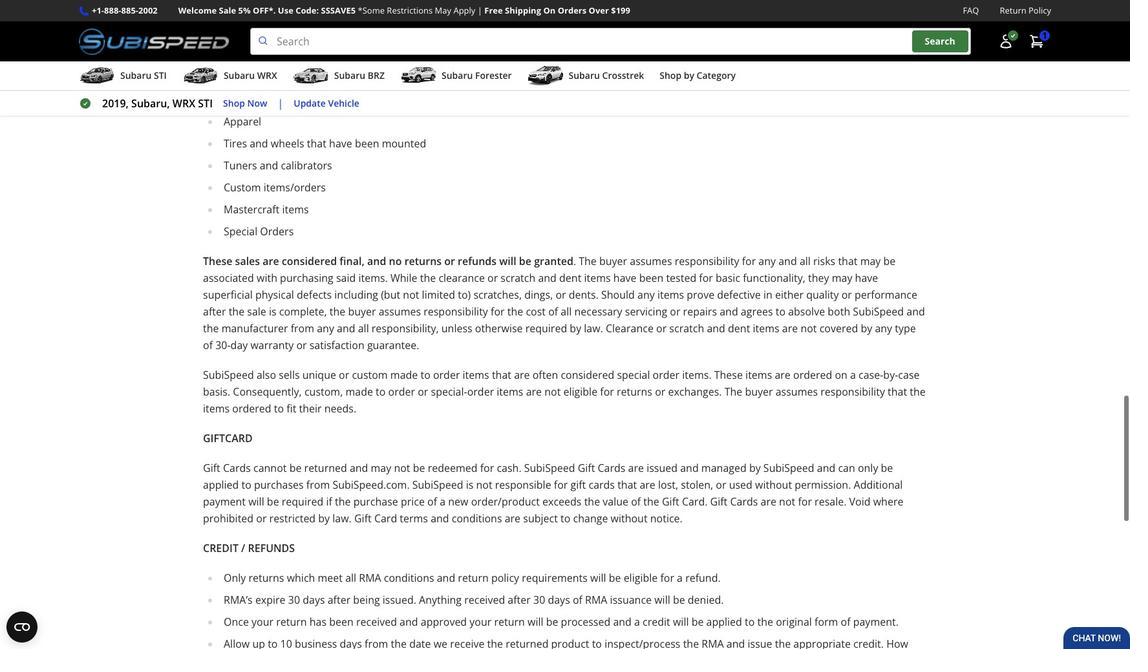 Task type: describe. For each thing, give the bounding box(es) containing it.
the left original
[[758, 615, 774, 629]]

quality
[[807, 288, 839, 302]]

0 vertical spatial been
[[355, 137, 379, 151]]

2 vertical spatial been
[[329, 615, 354, 629]]

or up clearance
[[445, 254, 455, 269]]

2 vertical spatial returns
[[249, 571, 284, 585]]

1 horizontal spatial after
[[328, 593, 351, 607]]

gift down purchase on the bottom
[[354, 512, 372, 526]]

or left the restricted
[[256, 512, 267, 526]]

considered inside subispeed also sells unique or custom made to order items that are often considered special order items. these items are ordered on a case-by-case basis. consequently, custom, made to order or special-order items are not eligible for returns or exchanges. the buyer assumes responsibility that the items ordered to fit their needs.
[[561, 368, 615, 382]]

scratches,
[[474, 288, 522, 302]]

shop now
[[223, 97, 267, 109]]

by inside dropdown button
[[684, 69, 695, 82]]

0 horizontal spatial made
[[346, 385, 373, 399]]

and up anything
[[437, 571, 456, 585]]

1 horizontal spatial cards
[[598, 461, 626, 476]]

purchase
[[354, 495, 398, 509]]

discontinued
[[224, 71, 288, 85]]

credit / refunds
[[203, 542, 295, 556]]

off*.
[[253, 5, 276, 16]]

and up functionality,
[[779, 254, 797, 269]]

and up satisfaction
[[337, 322, 355, 336]]

the inside subispeed also sells unique or custom made to order items that are often considered special order items. these items are ordered on a case-by-case basis. consequently, custom, made to order or special-order items are not eligible for returns or exchanges. the buyer assumes responsibility that the items ordered to fit their needs.
[[725, 385, 743, 399]]

defective
[[718, 288, 761, 302]]

0 vertical spatial scratch
[[501, 271, 536, 285]]

1 horizontal spatial limited
[[642, 19, 675, 33]]

gift down giftcard
[[203, 461, 220, 476]]

subispeed up permission.
[[764, 461, 815, 476]]

0 vertical spatial rma
[[359, 571, 381, 585]]

only
[[224, 571, 246, 585]]

only returns which meet all rma conditions and return policy requirements will be eligible for a refund.
[[224, 571, 721, 585]]

and down 'issuance'
[[613, 615, 632, 629]]

2 horizontal spatial dent
[[728, 322, 751, 336]]

and up from subispeed.com.
[[350, 461, 368, 476]]

to left fit
[[274, 402, 284, 416]]

subaru wrx
[[224, 69, 277, 82]]

0 vertical spatial |
[[478, 5, 482, 16]]

that up calibrators
[[307, 137, 327, 151]]

prove
[[687, 288, 715, 302]]

and up custom items/orders
[[260, 159, 278, 173]]

0 vertical spatial buyer
[[600, 254, 628, 269]]

0 horizontal spatial buyer
[[348, 305, 376, 319]]

2 horizontal spatial have
[[856, 271, 879, 285]]

open widget image
[[6, 612, 38, 643]]

be up purchases
[[290, 461, 302, 476]]

card
[[374, 512, 397, 526]]

or right dings,
[[556, 288, 566, 302]]

$199
[[611, 5, 631, 16]]

cash.
[[497, 461, 522, 476]]

gift up gift
[[578, 461, 595, 476]]

use
[[278, 5, 294, 16]]

void
[[850, 495, 871, 509]]

to down responsibility,
[[421, 368, 431, 382]]

special-
[[431, 385, 467, 399]]

the up change
[[585, 495, 600, 509]]

of right price
[[428, 495, 437, 509]]

be up 'issuance'
[[609, 571, 621, 585]]

subispeed often sells items that are not eligible for return. these items include but are not limited to:
[[203, 19, 690, 33]]

required inside . the buyer assumes responsibility for any and all risks that may be associated with purchasing said items. while the clearance or scratch and dent items have been tested for basic functionality, they may have superficial physical defects including (but not limited to) scratches, dings, or dents. should any items prove defective in either quality or performance after the sale is complete, the buyer assumes responsibility for the cost of all necessary servicing or repairs and agrees to absolve both subispeed and the manufacturer from any and all responsibility, unless otherwise required by law. clearance or scratch and dent items are not covered by any type of 30-day warranty or satisfaction guarantee.
[[526, 322, 567, 336]]

special
[[617, 368, 650, 382]]

mastercraft
[[224, 203, 280, 217]]

type
[[895, 322, 916, 336]]

0 vertical spatial orders
[[558, 5, 587, 16]]

servicing
[[625, 305, 668, 319]]

1 horizontal spatial made
[[391, 368, 418, 382]]

physical
[[255, 288, 294, 302]]

or down from
[[297, 338, 307, 353]]

1 horizontal spatial assumes
[[630, 254, 673, 269]]

2 horizontal spatial return
[[494, 615, 525, 629]]

and left no
[[367, 254, 386, 269]]

0 horizontal spatial these
[[203, 254, 233, 269]]

gift right card.
[[711, 495, 728, 509]]

gift down lost,
[[662, 495, 680, 509]]

and down issued.
[[400, 615, 418, 629]]

will up credit
[[655, 593, 671, 607]]

items. inside . the buyer assumes responsibility for any and all risks that may be associated with purchasing said items. while the clearance or scratch and dent items have been tested for basic functionality, they may have superficial physical defects including (but not limited to) scratches, dings, or dents. should any items prove defective in either quality or performance after the sale is complete, the buyer assumes responsibility for the cost of all necessary servicing or repairs and agrees to absolve both subispeed and the manufacturer from any and all responsibility, unless otherwise required by law. clearance or scratch and dent items are not covered by any type of 30-day warranty or satisfaction guarantee.
[[359, 271, 388, 285]]

may inside gift cards cannot be returned and may not be redeemed for cash. subispeed gift cards are issued and managed by subispeed and can only be applied to purchases from subispeed.com. subispeed is not responsible for gift cards that are lost, stolen, or used without permission. additional payment will be required if the purchase price of a new order/product exceeds the value of the gift card. gift cards are not for resale. void where prohibited or restricted by law. gift card terms and conditions are subject to change without notice.
[[371, 461, 392, 476]]

subaru for subaru crosstrek
[[569, 69, 600, 82]]

from
[[291, 322, 314, 336]]

and down defective
[[720, 305, 739, 319]]

all left the risks
[[800, 254, 811, 269]]

these sales are considered final, and no returns or refunds will be granted
[[203, 254, 574, 269]]

1 vertical spatial conditions
[[384, 571, 434, 585]]

issued.
[[383, 593, 416, 607]]

resale.
[[815, 495, 847, 509]]

and down repairs
[[707, 322, 726, 336]]

custom items/orders
[[224, 181, 326, 195]]

or down managed
[[716, 478, 727, 492]]

sti inside dropdown button
[[154, 69, 167, 82]]

value
[[603, 495, 629, 509]]

once your return has been received and approved your return will be processed and a credit will be applied to the original form of payment.
[[224, 615, 899, 629]]

1 vertical spatial responsibility
[[424, 305, 488, 319]]

while
[[391, 271, 418, 285]]

will right refunds
[[500, 254, 517, 269]]

but
[[585, 19, 602, 33]]

sale
[[247, 305, 266, 319]]

performance
[[855, 288, 918, 302]]

superficial
[[203, 288, 253, 302]]

subispeed down sale
[[203, 19, 254, 33]]

2 vertical spatial eligible
[[624, 571, 658, 585]]

any left type
[[875, 322, 893, 336]]

1 days from the left
[[303, 593, 325, 607]]

of right form
[[841, 615, 851, 629]]

the down superficial
[[229, 305, 245, 319]]

the right the "while"
[[420, 271, 436, 285]]

be right only
[[881, 461, 894, 476]]

1 vertical spatial wrx
[[173, 96, 195, 111]]

special orders
[[224, 225, 294, 239]]

a left refund.
[[677, 571, 683, 585]]

these inside subispeed also sells unique or custom made to order items that are often considered special order items. these items are ordered on a case-by-case basis. consequently, custom, made to order or special-order items are not eligible for returns or exchanges. the buyer assumes responsibility that the items ordered to fit their needs.
[[715, 368, 743, 382]]

to up the payment
[[242, 478, 252, 492]]

all right meet
[[346, 571, 357, 585]]

a subaru brz thumbnail image image
[[293, 66, 329, 85]]

of right "cost"
[[549, 305, 558, 319]]

manufacturer
[[222, 322, 288, 336]]

all down dents.
[[561, 305, 572, 319]]

defects
[[297, 288, 332, 302]]

and down discontinued items
[[262, 93, 281, 107]]

or up both
[[842, 288, 852, 302]]

a inside gift cards cannot be returned and may not be redeemed for cash. subispeed gift cards are issued and managed by subispeed and can only be applied to purchases from subispeed.com. subispeed is not responsible for gift cards that are lost, stolen, or used without permission. additional payment will be required if the purchase price of a new order/product exceeds the value of the gift card. gift cards are not for resale. void where prohibited or restricted by law. gift card terms and conditions are subject to change without notice.
[[440, 495, 446, 509]]

returned
[[304, 461, 347, 476]]

shop now link
[[223, 96, 267, 111]]

either
[[776, 288, 804, 302]]

said
[[336, 271, 356, 285]]

the up notice.
[[644, 495, 660, 509]]

0 horizontal spatial without
[[611, 512, 648, 526]]

0 horizontal spatial return
[[276, 615, 307, 629]]

will down the requirements
[[528, 615, 544, 629]]

1 horizontal spatial applied
[[707, 615, 743, 629]]

repairs
[[683, 305, 717, 319]]

1 vertical spatial sti
[[198, 96, 213, 111]]

or left repairs
[[670, 305, 681, 319]]

2 horizontal spatial cards
[[731, 495, 758, 509]]

card.
[[682, 495, 708, 509]]

requirements
[[522, 571, 588, 585]]

been inside . the buyer assumes responsibility for any and all risks that may be associated with purchasing said items. while the clearance or scratch and dent items have been tested for basic functionality, they may have superficial physical defects including (but not limited to) scratches, dings, or dents. should any items prove defective in either quality or performance after the sale is complete, the buyer assumes responsibility for the cost of all necessary servicing or repairs and agrees to absolve both subispeed and the manufacturer from any and all responsibility, unless otherwise required by law. clearance or scratch and dent items are not covered by any type of 30-day warranty or satisfaction guarantee.
[[640, 271, 664, 285]]

or left exchanges.
[[655, 385, 666, 399]]

1 horizontal spatial returns
[[405, 254, 442, 269]]

return.
[[451, 19, 484, 33]]

often inside subispeed also sells unique or custom made to order items that are often considered special order items. these items are ordered on a case-by-case basis. consequently, custom, made to order or special-order items are not eligible for returns or exchanges. the buyer assumes responsibility that the items ordered to fit their needs.
[[533, 368, 558, 382]]

885-
[[121, 5, 138, 16]]

notice.
[[651, 512, 683, 526]]

0 horizontal spatial eligible
[[397, 19, 432, 33]]

approved
[[421, 615, 467, 629]]

1 vertical spatial scratch
[[670, 322, 705, 336]]

be left the granted
[[519, 254, 532, 269]]

for inside subispeed also sells unique or custom made to order items that are often considered special order items. these items are ordered on a case-by-case basis. consequently, custom, made to order or special-order items are not eligible for returns or exchanges. the buyer assumes responsibility that the items ordered to fit their needs.
[[600, 385, 614, 399]]

applied inside gift cards cannot be returned and may not be redeemed for cash. subispeed gift cards are issued and managed by subispeed and can only be applied to purchases from subispeed.com. subispeed is not responsible for gift cards that are lost, stolen, or used without permission. additional payment will be required if the purchase price of a new order/product exceeds the value of the gift card. gift cards are not for resale. void where prohibited or restricted by law. gift card terms and conditions are subject to change without notice.
[[203, 478, 239, 492]]

faq link
[[963, 4, 980, 18]]

1 horizontal spatial dent
[[560, 271, 582, 285]]

1 vertical spatial assumes
[[379, 305, 421, 319]]

shop for shop by category
[[660, 69, 682, 82]]

0 horizontal spatial orders
[[260, 225, 294, 239]]

category
[[697, 69, 736, 82]]

return policy
[[1000, 5, 1052, 16]]

of left 30-
[[203, 338, 213, 353]]

update vehicle
[[294, 97, 360, 109]]

all up satisfaction
[[358, 322, 369, 336]]

and down the granted
[[538, 271, 557, 285]]

law. inside gift cards cannot be returned and may not be redeemed for cash. subispeed gift cards are issued and managed by subispeed and can only be applied to purchases from subispeed.com. subispeed is not responsible for gift cards that are lost, stolen, or used without permission. additional payment will be required if the purchase price of a new order/product exceeds the value of the gift card. gift cards are not for resale. void where prohibited or restricted by law. gift card terms and conditions are subject to change without notice.
[[333, 512, 352, 526]]

the inside . the buyer assumes responsibility for any and all risks that may be associated with purchasing said items. while the clearance or scratch and dent items have been tested for basic functionality, they may have superficial physical defects including (but not limited to) scratches, dings, or dents. should any items prove defective in either quality or performance after the sale is complete, the buyer assumes responsibility for the cost of all necessary servicing or repairs and agrees to absolve both subispeed and the manufacturer from any and all responsibility, unless otherwise required by law. clearance or scratch and dent items are not covered by any type of 30-day warranty or satisfaction guarantee.
[[579, 254, 597, 269]]

the up 30-
[[203, 322, 219, 336]]

mounted
[[382, 137, 426, 151]]

eligible inside subispeed also sells unique or custom made to order items that are often considered special order items. these items are ordered on a case-by-case basis. consequently, custom, made to order or special-order items are not eligible for returns or exchanges. the buyer assumes responsibility that the items ordered to fit their needs.
[[564, 385, 598, 399]]

are inside . the buyer assumes responsibility for any and all risks that may be associated with purchasing said items. while the clearance or scratch and dent items have been tested for basic functionality, they may have superficial physical defects including (but not limited to) scratches, dings, or dents. should any items prove defective in either quality or performance after the sale is complete, the buyer assumes responsibility for the cost of all necessary servicing or repairs and agrees to absolve both subispeed and the manufacturer from any and all responsibility, unless otherwise required by law. clearance or scratch and dent items are not covered by any type of 30-day warranty or satisfaction guarantee.
[[783, 322, 798, 336]]

and down new
[[431, 512, 449, 526]]

0 vertical spatial ordered
[[794, 368, 833, 382]]

will right credit
[[673, 615, 689, 629]]

1
[[1043, 29, 1048, 42]]

1 your from the left
[[252, 615, 274, 629]]

that down sssave5
[[338, 19, 357, 33]]

payment.
[[854, 615, 899, 629]]

they
[[809, 271, 830, 285]]

denied.
[[688, 593, 724, 607]]

1 horizontal spatial these
[[487, 19, 515, 33]]

is inside . the buyer assumes responsibility for any and all risks that may be associated with purchasing said items. while the clearance or scratch and dent items have been tested for basic functionality, they may have superficial physical defects including (but not limited to) scratches, dings, or dents. should any items prove defective in either quality or performance after the sale is complete, the buyer assumes responsibility for the cost of all necessary servicing or repairs and agrees to absolve both subispeed and the manufacturer from any and all responsibility, unless otherwise required by law. clearance or scratch and dent items are not covered by any type of 30-day warranty or satisfaction guarantee.
[[269, 305, 277, 319]]

and up type
[[907, 305, 925, 319]]

2 your from the left
[[470, 615, 492, 629]]

rma's
[[224, 593, 253, 607]]

refunds
[[458, 254, 497, 269]]

vehicle
[[328, 97, 360, 109]]

by down if
[[318, 512, 330, 526]]

search button
[[912, 31, 969, 52]]

a left credit
[[635, 615, 640, 629]]

consequently,
[[233, 385, 302, 399]]

1 horizontal spatial rma
[[585, 593, 608, 607]]

expire
[[255, 593, 286, 607]]

be left processed
[[546, 615, 559, 629]]

1 horizontal spatial without
[[756, 478, 792, 492]]

rma's expire 30 days after being issued. anything received after 30 days of rma issuance will be denied.
[[224, 593, 724, 607]]

and up 'stolen,'
[[681, 461, 699, 476]]

in
[[764, 288, 773, 302]]

to down exceeds
[[561, 512, 571, 526]]

0 vertical spatial received
[[465, 593, 505, 607]]

any up satisfaction
[[317, 322, 334, 336]]

shipping
[[505, 5, 541, 16]]

be down denied.
[[692, 615, 704, 629]]

items. inside subispeed also sells unique or custom made to order items that are often considered special order items. these items are ordered on a case-by-case basis. consequently, custom, made to order or special-order items are not eligible for returns or exchanges. the buyer assumes responsibility that the items ordered to fit their needs.
[[683, 368, 712, 382]]

the down including
[[330, 305, 346, 319]]

custom
[[352, 368, 388, 382]]

can
[[839, 461, 856, 476]]

their
[[299, 402, 322, 416]]

basic
[[716, 271, 741, 285]]

items/orders
[[264, 181, 326, 195]]

needs.
[[325, 402, 357, 416]]

the left "cost"
[[508, 305, 523, 319]]

0 horizontal spatial often
[[257, 19, 282, 33]]

scratch
[[224, 93, 259, 107]]

return
[[1000, 5, 1027, 16]]

subaru for subaru brz
[[334, 69, 366, 82]]

and right tires
[[250, 137, 268, 151]]

original
[[776, 615, 812, 629]]

by right covered on the right of the page
[[861, 322, 873, 336]]

wrx inside 'dropdown button'
[[257, 69, 277, 82]]

risks
[[814, 254, 836, 269]]

a subaru forester thumbnail image image
[[400, 66, 437, 85]]

subispeed logo image
[[79, 28, 230, 55]]

after inside . the buyer assumes responsibility for any and all risks that may be associated with purchasing said items. while the clearance or scratch and dent items have been tested for basic functionality, they may have superficial physical defects including (but not limited to) scratches, dings, or dents. should any items prove defective in either quality or performance after the sale is complete, the buyer assumes responsibility for the cost of all necessary servicing or repairs and agrees to absolve both subispeed and the manufacturer from any and all responsibility, unless otherwise required by law. clearance or scratch and dent items are not covered by any type of 30-day warranty or satisfaction guarantee.
[[203, 305, 226, 319]]

a inside subispeed also sells unique or custom made to order items that are often considered special order items. these items are ordered on a case-by-case basis. consequently, custom, made to order or special-order items are not eligible for returns or exchanges. the buyer assumes responsibility that the items ordered to fit their needs.
[[851, 368, 856, 382]]

case
[[899, 368, 920, 382]]

by down the necessary
[[570, 322, 582, 336]]

forester
[[475, 69, 512, 82]]

subispeed also sells unique or custom made to order items that are often considered special order items. these items are ordered on a case-by-case basis. consequently, custom, made to order or special-order items are not eligible for returns or exchanges. the buyer assumes responsibility that the items ordered to fit their needs.
[[203, 368, 926, 416]]

subaru for subaru wrx
[[224, 69, 255, 82]]



Task type: locate. For each thing, give the bounding box(es) containing it.
is
[[269, 305, 277, 319], [466, 478, 474, 492]]

made down custom
[[346, 385, 373, 399]]

once
[[224, 615, 249, 629]]

may up from subispeed.com.
[[371, 461, 392, 476]]

is up new
[[466, 478, 474, 492]]

0 horizontal spatial sti
[[154, 69, 167, 82]]

without down value
[[611, 512, 648, 526]]

1 vertical spatial rma
[[585, 593, 608, 607]]

1 horizontal spatial have
[[614, 271, 637, 285]]

2 horizontal spatial buyer
[[745, 385, 773, 399]]

0 horizontal spatial after
[[203, 305, 226, 319]]

these
[[487, 19, 515, 33], [203, 254, 233, 269], [715, 368, 743, 382]]

subaru left brz
[[334, 69, 366, 82]]

sells for often
[[285, 19, 306, 33]]

limited inside . the buyer assumes responsibility for any and all risks that may be associated with purchasing said items. while the clearance or scratch and dent items have been tested for basic functionality, they may have superficial physical defects including (but not limited to) scratches, dings, or dents. should any items prove defective in either quality or performance after the sale is complete, the buyer assumes responsibility for the cost of all necessary servicing or repairs and agrees to absolve both subispeed and the manufacturer from any and all responsibility, unless otherwise required by law. clearance or scratch and dent items are not covered by any type of 30-day warranty or satisfaction guarantee.
[[422, 288, 455, 302]]

and
[[262, 93, 281, 107], [250, 137, 268, 151], [260, 159, 278, 173], [367, 254, 386, 269], [779, 254, 797, 269], [538, 271, 557, 285], [720, 305, 739, 319], [907, 305, 925, 319], [337, 322, 355, 336], [707, 322, 726, 336], [350, 461, 368, 476], [681, 461, 699, 476], [817, 461, 836, 476], [431, 512, 449, 526], [437, 571, 456, 585], [400, 615, 418, 629], [613, 615, 632, 629]]

30 down the requirements
[[534, 593, 545, 607]]

of up processed
[[573, 593, 583, 607]]

the
[[420, 271, 436, 285], [229, 305, 245, 319], [330, 305, 346, 319], [508, 305, 523, 319], [203, 322, 219, 336], [910, 385, 926, 399], [335, 495, 351, 509], [585, 495, 600, 509], [644, 495, 660, 509], [758, 615, 774, 629]]

the
[[579, 254, 597, 269], [725, 385, 743, 399]]

often down off*.
[[257, 19, 282, 33]]

1 button
[[1023, 29, 1052, 54]]

(but
[[381, 288, 401, 302]]

a subaru wrx thumbnail image image
[[182, 66, 219, 85]]

2 vertical spatial buyer
[[745, 385, 773, 399]]

0 horizontal spatial days
[[303, 593, 325, 607]]

sti up "2019, subaru, wrx sti"
[[154, 69, 167, 82]]

buyer down including
[[348, 305, 376, 319]]

. the buyer assumes responsibility for any and all risks that may be associated with purchasing said items. while the clearance or scratch and dent items have been tested for basic functionality, they may have superficial physical defects including (but not limited to) scratches, dings, or dents. should any items prove defective in either quality or performance after the sale is complete, the buyer assumes responsibility for the cost of all necessary servicing or repairs and agrees to absolve both subispeed and the manufacturer from any and all responsibility, unless otherwise required by law. clearance or scratch and dent items are not covered by any type of 30-day warranty or satisfaction guarantee.
[[203, 254, 925, 353]]

0 horizontal spatial conditions
[[384, 571, 434, 585]]

refunds
[[248, 542, 295, 556]]

or up scratches,
[[488, 271, 498, 285]]

gift
[[203, 461, 220, 476], [578, 461, 595, 476], [662, 495, 680, 509], [711, 495, 728, 509], [354, 512, 372, 526]]

conditions down new
[[452, 512, 502, 526]]

that down by-
[[888, 385, 908, 399]]

1 horizontal spatial required
[[526, 322, 567, 336]]

from subispeed.com.
[[307, 478, 410, 492]]

order/product
[[471, 495, 540, 509]]

all
[[800, 254, 811, 269], [561, 305, 572, 319], [358, 322, 369, 336], [346, 571, 357, 585]]

1 horizontal spatial your
[[470, 615, 492, 629]]

2 vertical spatial these
[[715, 368, 743, 382]]

not inside subispeed also sells unique or custom made to order items that are often considered special order items. these items are ordered on a case-by-case basis. consequently, custom, made to order or special-order items are not eligible for returns or exchanges. the buyer assumes responsibility that the items ordered to fit their needs.
[[545, 385, 561, 399]]

guarantee.
[[367, 338, 419, 353]]

or down servicing
[[657, 322, 667, 336]]

sells inside subispeed also sells unique or custom made to order items that are often considered special order items. these items are ordered on a case-by-case basis. consequently, custom, made to order or special-order items are not eligible for returns or exchanges. the buyer assumes responsibility that the items ordered to fit their needs.
[[279, 368, 300, 382]]

shop for shop now
[[223, 97, 245, 109]]

|
[[478, 5, 482, 16], [278, 96, 283, 111]]

1 horizontal spatial buyer
[[600, 254, 628, 269]]

tires
[[224, 137, 247, 151]]

mastercraft items
[[224, 203, 309, 217]]

0 vertical spatial responsibility
[[675, 254, 740, 269]]

subaru for subaru sti
[[120, 69, 152, 82]]

subaru,
[[131, 96, 170, 111]]

4 subaru from the left
[[442, 69, 473, 82]]

1 horizontal spatial wrx
[[257, 69, 277, 82]]

cannot
[[254, 461, 287, 476]]

1 vertical spatial dent
[[560, 271, 582, 285]]

to down custom
[[376, 385, 386, 399]]

granted
[[534, 254, 574, 269]]

subispeed inside subispeed also sells unique or custom made to order items that are often considered special order items. these items are ordered on a case-by-case basis. consequently, custom, made to order or special-order items are not eligible for returns or exchanges. the buyer assumes responsibility that the items ordered to fit their needs.
[[203, 368, 254, 382]]

include
[[547, 19, 583, 33]]

buyer right exchanges.
[[745, 385, 773, 399]]

shop inside shop by category dropdown button
[[660, 69, 682, 82]]

if
[[326, 495, 332, 509]]

dents.
[[569, 288, 599, 302]]

will right the requirements
[[591, 571, 606, 585]]

0 horizontal spatial shop
[[223, 97, 245, 109]]

and up permission.
[[817, 461, 836, 476]]

search input field
[[250, 28, 972, 55]]

5 subaru from the left
[[569, 69, 600, 82]]

3 subaru from the left
[[334, 69, 366, 82]]

1 vertical spatial considered
[[561, 368, 615, 382]]

1 horizontal spatial items.
[[683, 368, 712, 382]]

.
[[574, 254, 576, 269]]

purchasing
[[280, 271, 334, 285]]

subispeed up "responsible"
[[524, 461, 575, 476]]

0 horizontal spatial assumes
[[379, 305, 421, 319]]

shop by category
[[660, 69, 736, 82]]

these up exchanges.
[[715, 368, 743, 382]]

a left new
[[440, 495, 446, 509]]

2 horizontal spatial may
[[861, 254, 881, 269]]

1 horizontal spatial responsibility
[[675, 254, 740, 269]]

0 vertical spatial clearance
[[224, 49, 272, 63]]

permission.
[[795, 478, 852, 492]]

often down "cost"
[[533, 368, 558, 382]]

2 30 from the left
[[534, 593, 545, 607]]

absolve
[[789, 305, 825, 319]]

received
[[465, 593, 505, 607], [356, 615, 397, 629]]

that inside gift cards cannot be returned and may not be redeemed for cash. subispeed gift cards are issued and managed by subispeed and can only be applied to purchases from subispeed.com. subispeed is not responsible for gift cards that are lost, stolen, or used without permission. additional payment will be required if the purchase price of a new order/product exceeds the value of the gift card. gift cards are not for resale. void where prohibited or restricted by law. gift card terms and conditions are subject to change without notice.
[[618, 478, 637, 492]]

not
[[379, 19, 395, 33], [623, 19, 639, 33], [403, 288, 419, 302], [801, 322, 817, 336], [545, 385, 561, 399], [394, 461, 410, 476], [476, 478, 493, 492], [780, 495, 796, 509]]

policy
[[492, 571, 519, 585]]

2 vertical spatial responsibility
[[821, 385, 886, 399]]

ordered
[[794, 368, 833, 382], [232, 402, 271, 416]]

return up rma's expire 30 days after being issued. anything received after 30 days of rma issuance will be denied.
[[458, 571, 489, 585]]

shop inside shop now link
[[223, 97, 245, 109]]

limited left to)
[[422, 288, 455, 302]]

1 vertical spatial may
[[832, 271, 853, 285]]

unique
[[303, 368, 336, 382]]

subaru inside subaru forester dropdown button
[[442, 69, 473, 82]]

scratch and dent items
[[224, 93, 335, 107]]

terms
[[400, 512, 428, 526]]

anything
[[419, 593, 462, 607]]

0 vertical spatial is
[[269, 305, 277, 319]]

items
[[309, 19, 335, 33], [518, 19, 545, 33], [274, 49, 301, 63], [290, 71, 317, 85], [308, 93, 335, 107], [282, 203, 309, 217], [584, 271, 611, 285], [658, 288, 684, 302], [753, 322, 780, 336], [463, 368, 490, 382], [746, 368, 773, 382], [497, 385, 524, 399], [203, 402, 230, 416]]

0 vertical spatial these
[[487, 19, 515, 33]]

required down "cost"
[[526, 322, 567, 336]]

with
[[257, 271, 277, 285]]

subispeed
[[203, 19, 254, 33], [853, 305, 904, 319], [203, 368, 254, 382], [524, 461, 575, 476], [764, 461, 815, 476], [413, 478, 463, 492]]

dent down .
[[560, 271, 582, 285]]

faq
[[963, 5, 980, 16]]

subaru inside subaru wrx 'dropdown button'
[[224, 69, 255, 82]]

0 horizontal spatial limited
[[422, 288, 455, 302]]

0 horizontal spatial dent
[[283, 93, 305, 107]]

1 horizontal spatial scratch
[[670, 322, 705, 336]]

subispeed inside . the buyer assumes responsibility for any and all risks that may be associated with purchasing said items. while the clearance or scratch and dent items have been tested for basic functionality, they may have superficial physical defects including (but not limited to) scratches, dings, or dents. should any items prove defective in either quality or performance after the sale is complete, the buyer assumes responsibility for the cost of all necessary servicing or repairs and agrees to absolve both subispeed and the manufacturer from any and all responsibility, unless otherwise required by law. clearance or scratch and dent items are not covered by any type of 30-day warranty or satisfaction guarantee.
[[853, 305, 904, 319]]

price
[[401, 495, 425, 509]]

your down rma's expire 30 days after being issued. anything received after 30 days of rma issuance will be denied.
[[470, 615, 492, 629]]

functionality,
[[743, 271, 806, 285]]

0 horizontal spatial ordered
[[232, 402, 271, 416]]

search
[[925, 35, 956, 47]]

2 horizontal spatial returns
[[617, 385, 653, 399]]

sells
[[285, 19, 306, 33], [279, 368, 300, 382]]

1 horizontal spatial 30
[[534, 593, 545, 607]]

be left denied.
[[673, 593, 685, 607]]

subaru brz button
[[293, 64, 385, 90]]

agrees
[[741, 305, 773, 319]]

special
[[224, 225, 258, 239]]

returns up the "while"
[[405, 254, 442, 269]]

1 horizontal spatial days
[[548, 593, 570, 607]]

2 horizontal spatial assumes
[[776, 385, 818, 399]]

1 horizontal spatial sti
[[198, 96, 213, 111]]

2 horizontal spatial after
[[508, 593, 531, 607]]

1 horizontal spatial may
[[832, 271, 853, 285]]

1 vertical spatial orders
[[260, 225, 294, 239]]

have up calibrators
[[329, 137, 352, 151]]

0 horizontal spatial |
[[278, 96, 283, 111]]

0 vertical spatial items.
[[359, 271, 388, 285]]

1 vertical spatial |
[[278, 96, 283, 111]]

0 vertical spatial assumes
[[630, 254, 673, 269]]

be inside . the buyer assumes responsibility for any and all risks that may be associated with purchasing said items. while the clearance or scratch and dent items have been tested for basic functionality, they may have superficial physical defects including (but not limited to) scratches, dings, or dents. should any items prove defective in either quality or performance after the sale is complete, the buyer assumes responsibility for the cost of all necessary servicing or repairs and agrees to absolve both subispeed and the manufacturer from any and all responsibility, unless otherwise required by law. clearance or scratch and dent items are not covered by any type of 30-day warranty or satisfaction guarantee.
[[884, 254, 896, 269]]

/
[[241, 542, 245, 556]]

refund.
[[686, 571, 721, 585]]

after
[[203, 305, 226, 319], [328, 593, 351, 607], [508, 593, 531, 607]]

exchanges.
[[669, 385, 722, 399]]

that up value
[[618, 478, 637, 492]]

by
[[684, 69, 695, 82], [570, 322, 582, 336], [861, 322, 873, 336], [750, 461, 761, 476], [318, 512, 330, 526]]

covered
[[820, 322, 859, 336]]

shop
[[660, 69, 682, 82], [223, 97, 245, 109]]

stolen,
[[681, 478, 714, 492]]

be left redeemed
[[413, 461, 425, 476]]

0 vertical spatial considered
[[282, 254, 337, 269]]

responsibility up "unless"
[[424, 305, 488, 319]]

subaru for subaru forester
[[442, 69, 473, 82]]

should
[[602, 288, 635, 302]]

processed
[[561, 615, 611, 629]]

to left original
[[745, 615, 755, 629]]

restricted
[[269, 512, 316, 526]]

1 horizontal spatial been
[[355, 137, 379, 151]]

required inside gift cards cannot be returned and may not be redeemed for cash. subispeed gift cards are issued and managed by subispeed and can only be applied to purchases from subispeed.com. subispeed is not responsible for gift cards that are lost, stolen, or used without permission. additional payment will be required if the purchase price of a new order/product exceeds the value of the gift card. gift cards are not for resale. void where prohibited or restricted by law. gift card terms and conditions are subject to change without notice.
[[282, 495, 324, 509]]

conditions inside gift cards cannot be returned and may not be redeemed for cash. subispeed gift cards are issued and managed by subispeed and can only be applied to purchases from subispeed.com. subispeed is not responsible for gift cards that are lost, stolen, or used without permission. additional payment will be required if the purchase price of a new order/product exceeds the value of the gift card. gift cards are not for resale. void where prohibited or restricted by law. gift card terms and conditions are subject to change without notice.
[[452, 512, 502, 526]]

cards
[[589, 478, 615, 492]]

return
[[458, 571, 489, 585], [276, 615, 307, 629], [494, 615, 525, 629]]

0 vertical spatial required
[[526, 322, 567, 336]]

0 horizontal spatial rma
[[359, 571, 381, 585]]

responsible
[[495, 478, 552, 492]]

may up performance
[[861, 254, 881, 269]]

0 horizontal spatial received
[[356, 615, 397, 629]]

1 horizontal spatial law.
[[584, 322, 603, 336]]

0 horizontal spatial cards
[[223, 461, 251, 476]]

is inside gift cards cannot be returned and may not be redeemed for cash. subispeed gift cards are issued and managed by subispeed and can only be applied to purchases from subispeed.com. subispeed is not responsible for gift cards that are lost, stolen, or used without permission. additional payment will be required if the purchase price of a new order/product exceeds the value of the gift card. gift cards are not for resale. void where prohibited or restricted by law. gift card terms and conditions are subject to change without notice.
[[466, 478, 474, 492]]

1 horizontal spatial ordered
[[794, 368, 833, 382]]

or left 'special-'
[[418, 385, 428, 399]]

has
[[310, 615, 327, 629]]

1 vertical spatial often
[[533, 368, 558, 382]]

1 vertical spatial without
[[611, 512, 648, 526]]

a subaru crosstrek thumbnail image image
[[528, 66, 564, 85]]

1 horizontal spatial |
[[478, 5, 482, 16]]

may right they
[[832, 271, 853, 285]]

2 horizontal spatial been
[[640, 271, 664, 285]]

0 horizontal spatial clearance
[[224, 49, 272, 63]]

sells for also
[[279, 368, 300, 382]]

cards down used on the bottom
[[731, 495, 758, 509]]

1 vertical spatial buyer
[[348, 305, 376, 319]]

eligible
[[397, 19, 432, 33], [564, 385, 598, 399], [624, 571, 658, 585]]

2 subaru from the left
[[224, 69, 255, 82]]

2 horizontal spatial these
[[715, 368, 743, 382]]

assumes
[[630, 254, 673, 269], [379, 305, 421, 319], [776, 385, 818, 399]]

returns up expire
[[249, 571, 284, 585]]

button image
[[999, 34, 1014, 49]]

of right value
[[631, 495, 641, 509]]

that inside . the buyer assumes responsibility for any and all risks that may be associated with purchasing said items. while the clearance or scratch and dent items have been tested for basic functionality, they may have superficial physical defects including (but not limited to) scratches, dings, or dents. should any items prove defective in either quality or performance after the sale is complete, the buyer assumes responsibility for the cost of all necessary servicing or repairs and agrees to absolve both subispeed and the manufacturer from any and all responsibility, unless otherwise required by law. clearance or scratch and dent items are not covered by any type of 30-day warranty or satisfaction guarantee.
[[839, 254, 858, 269]]

the right exchanges.
[[725, 385, 743, 399]]

0 horizontal spatial law.
[[333, 512, 352, 526]]

to inside . the buyer assumes responsibility for any and all risks that may be associated with purchasing said items. while the clearance or scratch and dent items have been tested for basic functionality, they may have superficial physical defects including (but not limited to) scratches, dings, or dents. should any items prove defective in either quality or performance after the sale is complete, the buyer assumes responsibility for the cost of all necessary servicing or repairs and agrees to absolve both subispeed and the manufacturer from any and all responsibility, unless otherwise required by law. clearance or scratch and dent items are not covered by any type of 30-day warranty or satisfaction guarantee.
[[776, 305, 786, 319]]

1 subaru from the left
[[120, 69, 152, 82]]

1 vertical spatial ordered
[[232, 402, 271, 416]]

1 vertical spatial applied
[[707, 615, 743, 629]]

gift
[[571, 478, 586, 492]]

tested
[[667, 271, 697, 285]]

on
[[835, 368, 848, 382]]

0 horizontal spatial responsibility
[[424, 305, 488, 319]]

items. down these sales are considered final, and no returns or refunds will be granted
[[359, 271, 388, 285]]

sells down use on the top of page
[[285, 19, 306, 33]]

1 vertical spatial the
[[725, 385, 743, 399]]

0 vertical spatial applied
[[203, 478, 239, 492]]

returns inside subispeed also sells unique or custom made to order items that are often considered special order items. these items are ordered on a case-by-case basis. consequently, custom, made to order or special-order items are not eligible for returns or exchanges. the buyer assumes responsibility that the items ordered to fit their needs.
[[617, 385, 653, 399]]

have up should at right
[[614, 271, 637, 285]]

responsibility inside subispeed also sells unique or custom made to order items that are often considered special order items. these items are ordered on a case-by-case basis. consequently, custom, made to order or special-order items are not eligible for returns or exchanges. the buyer assumes responsibility that the items ordered to fit their needs.
[[821, 385, 886, 399]]

that down otherwise
[[492, 368, 512, 382]]

cards down giftcard
[[223, 461, 251, 476]]

payment
[[203, 495, 246, 509]]

1 horizontal spatial return
[[458, 571, 489, 585]]

+1-888-885-2002 link
[[92, 4, 158, 18]]

days up has
[[303, 593, 325, 607]]

subaru inside subaru crosstrek dropdown button
[[569, 69, 600, 82]]

any
[[759, 254, 776, 269], [638, 288, 655, 302], [317, 322, 334, 336], [875, 322, 893, 336]]

1 30 from the left
[[288, 593, 300, 607]]

0 vertical spatial made
[[391, 368, 418, 382]]

0 horizontal spatial have
[[329, 137, 352, 151]]

buyer inside subispeed also sells unique or custom made to order items that are often considered special order items. these items are ordered on a case-by-case basis. consequently, custom, made to order or special-order items are not eligible for returns or exchanges. the buyer assumes responsibility that the items ordered to fit their needs.
[[745, 385, 773, 399]]

by up used on the bottom
[[750, 461, 761, 476]]

0 horizontal spatial items.
[[359, 271, 388, 285]]

rma up being
[[359, 571, 381, 585]]

days up 'once your return has been received and approved your return will be processed and a credit will be applied to the original form of payment.'
[[548, 593, 570, 607]]

without
[[756, 478, 792, 492], [611, 512, 648, 526]]

the right .
[[579, 254, 597, 269]]

1 vertical spatial law.
[[333, 512, 352, 526]]

any up servicing
[[638, 288, 655, 302]]

subispeed down redeemed
[[413, 478, 463, 492]]

be down purchases
[[267, 495, 279, 509]]

the inside subispeed also sells unique or custom made to order items that are often considered special order items. these items are ordered on a case-by-case basis. consequently, custom, made to order or special-order items are not eligible for returns or exchanges. the buyer assumes responsibility that the items ordered to fit their needs.
[[910, 385, 926, 399]]

without right used on the bottom
[[756, 478, 792, 492]]

1 horizontal spatial often
[[533, 368, 558, 382]]

scratch up scratches,
[[501, 271, 536, 285]]

issued
[[647, 461, 678, 476]]

a subaru sti thumbnail image image
[[79, 66, 115, 85]]

scratch down repairs
[[670, 322, 705, 336]]

required
[[526, 322, 567, 336], [282, 495, 324, 509]]

1 vertical spatial these
[[203, 254, 233, 269]]

or right unique
[[339, 368, 349, 382]]

30-
[[216, 338, 231, 353]]

will inside gift cards cannot be returned and may not be redeemed for cash. subispeed gift cards are issued and managed by subispeed and can only be applied to purchases from subispeed.com. subispeed is not responsible for gift cards that are lost, stolen, or used without permission. additional payment will be required if the purchase price of a new order/product exceeds the value of the gift card. gift cards are not for resale. void where prohibited or restricted by law. gift card terms and conditions are subject to change without notice.
[[248, 495, 264, 509]]

subaru inside subaru sti dropdown button
[[120, 69, 152, 82]]

0 vertical spatial the
[[579, 254, 597, 269]]

2 days from the left
[[548, 593, 570, 607]]

subaru forester
[[442, 69, 512, 82]]

responsibility down on
[[821, 385, 886, 399]]

may
[[435, 5, 452, 16]]

5%
[[238, 5, 251, 16]]

1 horizontal spatial conditions
[[452, 512, 502, 526]]

cards up cards
[[598, 461, 626, 476]]

0 horizontal spatial considered
[[282, 254, 337, 269]]

law. inside . the buyer assumes responsibility for any and all risks that may be associated with purchasing said items. while the clearance or scratch and dent items have been tested for basic functionality, they may have superficial physical defects including (but not limited to) scratches, dings, or dents. should any items prove defective in either quality or performance after the sale is complete, the buyer assumes responsibility for the cost of all necessary servicing or repairs and agrees to absolve both subispeed and the manufacturer from any and all responsibility, unless otherwise required by law. clearance or scratch and dent items are not covered by any type of 30-day warranty or satisfaction guarantee.
[[584, 322, 603, 336]]

1 vertical spatial been
[[640, 271, 664, 285]]

1 horizontal spatial received
[[465, 593, 505, 607]]

1 vertical spatial clearance
[[606, 322, 654, 336]]

any up functionality,
[[759, 254, 776, 269]]

been
[[355, 137, 379, 151], [640, 271, 664, 285], [329, 615, 354, 629]]

1 vertical spatial required
[[282, 495, 324, 509]]

orders up include
[[558, 5, 587, 16]]

clearance inside . the buyer assumes responsibility for any and all risks that may be associated with purchasing said items. while the clearance or scratch and dent items have been tested for basic functionality, they may have superficial physical defects including (but not limited to) scratches, dings, or dents. should any items prove defective in either quality or performance after the sale is complete, the buyer assumes responsibility for the cost of all necessary servicing or repairs and agrees to absolve both subispeed and the manufacturer from any and all responsibility, unless otherwise required by law. clearance or scratch and dent items are not covered by any type of 30-day warranty or satisfaction guarantee.
[[606, 322, 654, 336]]

0 horizontal spatial required
[[282, 495, 324, 509]]

these up associated
[[203, 254, 233, 269]]

subaru inside subaru brz dropdown button
[[334, 69, 366, 82]]

redeemed
[[428, 461, 478, 476]]

limited left to:
[[642, 19, 675, 33]]

dent down agrees
[[728, 322, 751, 336]]

sells right also
[[279, 368, 300, 382]]

0 horizontal spatial wrx
[[173, 96, 195, 111]]

1 horizontal spatial clearance
[[606, 322, 654, 336]]

30
[[288, 593, 300, 607], [534, 593, 545, 607]]

orders
[[558, 5, 587, 16], [260, 225, 294, 239]]

that right the risks
[[839, 254, 858, 269]]

the right if
[[335, 495, 351, 509]]

dent down a subaru brz thumbnail image
[[283, 93, 305, 107]]

assumes inside subispeed also sells unique or custom made to order items that are often considered special order items. these items are ordered on a case-by-case basis. consequently, custom, made to order or special-order items are not eligible for returns or exchanges. the buyer assumes responsibility that the items ordered to fit their needs.
[[776, 385, 818, 399]]



Task type: vqa. For each thing, say whether or not it's contained in the screenshot.
See Only Parts Compatible With Your Vehicle
no



